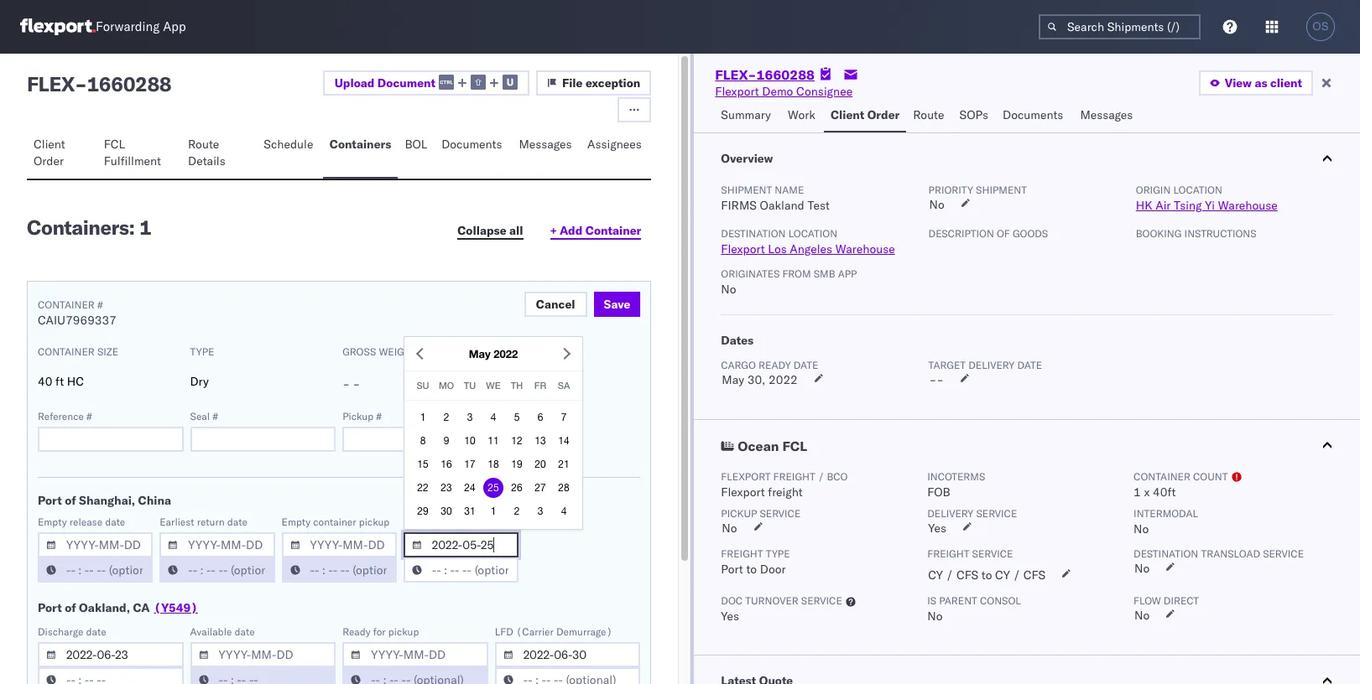 Task type: vqa. For each thing, say whether or not it's contained in the screenshot.
the FLEX-2130387 BUTTON
no



Task type: describe. For each thing, give the bounding box(es) containing it.
- for - -
[[353, 377, 360, 392]]

weight
[[379, 346, 418, 358]]

ocean fcl
[[738, 438, 807, 455]]

ocean
[[738, 438, 779, 455]]

flexport down ocean
[[721, 471, 771, 483]]

1 cy from the left
[[928, 568, 943, 583]]

test
[[807, 198, 830, 213]]

0 vertical spatial 2022
[[494, 347, 518, 361]]

size
[[97, 346, 118, 358]]

may 2022
[[469, 347, 518, 361]]

documents for documents button to the left
[[441, 137, 502, 152]]

10
[[464, 436, 475, 448]]

is parent consol no
[[927, 595, 1021, 624]]

freight for freight service
[[927, 548, 969, 560]]

shipment name firms oakland test
[[721, 184, 830, 213]]

- for --
[[937, 373, 944, 388]]

40 ft hc
[[38, 374, 84, 389]]

Search Shipments (/) text field
[[1039, 14, 1201, 39]]

intermodal no
[[1134, 508, 1198, 537]]

2 cfs from the left
[[1023, 568, 1045, 583]]

22 button
[[413, 479, 433, 499]]

flow direct
[[1134, 595, 1199, 607]]

0 horizontal spatial app
[[163, 19, 186, 35]]

0 horizontal spatial 3 button
[[460, 408, 480, 428]]

14
[[558, 436, 569, 448]]

seal #
[[190, 410, 218, 423]]

containers:
[[27, 215, 135, 240]]

cy / cfs to cy / cfs
[[928, 568, 1045, 583]]

15
[[417, 459, 428, 471]]

upload document
[[334, 75, 435, 90]]

lfd
[[495, 626, 513, 638]]

route button
[[906, 100, 953, 133]]

available date
[[190, 626, 255, 638]]

40ft
[[1153, 485, 1176, 500]]

27
[[535, 483, 546, 494]]

4 for 4 button to the left
[[491, 412, 496, 424]]

flexport los angeles warehouse link
[[721, 242, 895, 257]]

empty container pickup
[[282, 516, 390, 529]]

6
[[538, 412, 543, 424]]

file exception
[[562, 76, 640, 91]]

location for tsing
[[1173, 184, 1222, 196]]

destination for flexport
[[721, 227, 786, 240]]

from
[[782, 268, 811, 280]]

23
[[441, 483, 452, 494]]

21 button
[[554, 455, 574, 475]]

pickup for pickup service
[[721, 508, 757, 520]]

1 horizontal spatial /
[[946, 568, 953, 583]]

18 button
[[483, 455, 503, 475]]

date down oakland,
[[86, 626, 106, 638]]

we
[[486, 380, 501, 391]]

booking
[[1136, 227, 1182, 240]]

flexport up pickup service in the bottom of the page
[[721, 485, 765, 500]]

oakland
[[760, 198, 804, 213]]

earliest return date
[[160, 516, 247, 529]]

bco
[[827, 471, 848, 483]]

container for container # caiu7969337
[[38, 299, 95, 311]]

date for empty release date
[[105, 516, 125, 529]]

-- : -- -- text field
[[190, 668, 336, 685]]

route for route
[[913, 107, 944, 122]]

15 button
[[413, 455, 433, 475]]

1 vertical spatial 4 button
[[554, 502, 574, 522]]

summary button
[[714, 100, 781, 133]]

port for port of oakland, ca (y549)
[[38, 601, 62, 616]]

2 horizontal spatial /
[[1013, 568, 1020, 583]]

port of shanghai, china
[[38, 493, 171, 508]]

1 right the containers:
[[139, 215, 151, 240]]

0 vertical spatial 3
[[467, 412, 473, 424]]

container for container count
[[1134, 471, 1190, 483]]

name
[[775, 184, 804, 196]]

date for cargo ready date
[[793, 359, 818, 372]]

19
[[511, 459, 522, 471]]

consignee
[[796, 84, 853, 99]]

-- : -- -- (optional) text field for demurrage)
[[495, 668, 640, 685]]

transload
[[1201, 548, 1260, 560]]

container count
[[1134, 471, 1228, 483]]

hk
[[1136, 198, 1152, 213]]

gross weight
[[342, 346, 418, 358]]

yi
[[1205, 198, 1215, 213]]

client order for client order button to the right
[[831, 107, 900, 122]]

instructions
[[1184, 227, 1257, 240]]

flexport inside destination location flexport los angeles warehouse
[[721, 242, 765, 257]]

0 vertical spatial 2
[[444, 412, 449, 424]]

may for may 30, 2022
[[722, 373, 744, 388]]

27 button
[[530, 479, 550, 499]]

delivery
[[968, 359, 1015, 372]]

flexport down flex- at the right of the page
[[715, 84, 759, 99]]

return
[[197, 516, 225, 529]]

origin location hk air tsing yi warehouse
[[1136, 184, 1278, 213]]

service
[[972, 548, 1013, 560]]

0 vertical spatial 2 button
[[436, 408, 456, 428]]

direct
[[1164, 595, 1199, 607]]

may 30, 2022
[[722, 373, 798, 388]]

flexport. image
[[20, 18, 96, 35]]

22
[[417, 483, 428, 494]]

29 button
[[413, 502, 433, 522]]

container
[[313, 516, 356, 529]]

19 button
[[507, 455, 527, 475]]

+ add container button
[[540, 219, 651, 244]]

warehouse inside origin location hk air tsing yi warehouse
[[1218, 198, 1278, 213]]

schedule
[[264, 137, 313, 152]]

overview
[[721, 151, 773, 166]]

fcl inside fcl fulfillment
[[104, 137, 125, 152]]

overview button
[[694, 133, 1360, 184]]

flexport demo consignee link
[[715, 83, 853, 100]]

- for flex - 1660288
[[75, 71, 87, 96]]

intermodal
[[1134, 508, 1198, 520]]

order for client order button to the right
[[867, 107, 900, 122]]

ocean fcl button
[[694, 420, 1360, 471]]

no down pickup service in the bottom of the page
[[722, 521, 737, 536]]

shipment
[[976, 184, 1027, 196]]

ready
[[342, 626, 370, 638]]

0 horizontal spatial messages button
[[512, 129, 581, 179]]

containers: 1
[[27, 215, 151, 240]]

port of oakland, ca (y549)
[[38, 601, 198, 616]]

container # caiu7969337
[[38, 299, 117, 328]]

client order for left client order button
[[34, 137, 65, 169]]

month  2022-05 element
[[410, 406, 577, 524]]

discharge
[[38, 626, 83, 638]]

no inside intermodal no
[[1134, 522, 1149, 537]]

service down flexport freight / bco flexport freight
[[760, 508, 801, 520]]

forwarding app link
[[20, 18, 186, 35]]

flexport demo consignee
[[715, 84, 853, 99]]

1 horizontal spatial 2 button
[[507, 502, 527, 522]]

# for pickup #
[[376, 410, 382, 423]]

containers
[[329, 137, 391, 152]]

0 vertical spatial freight
[[773, 471, 815, 483]]

13
[[535, 436, 546, 448]]

is
[[927, 595, 936, 607]]

yyyy-mm-dd text field for date
[[38, 643, 183, 668]]

5
[[514, 412, 520, 424]]

0 horizontal spatial documents button
[[435, 129, 512, 179]]

# for reference #
[[86, 410, 92, 423]]

reference #
[[38, 410, 92, 423]]

of for oakland,
[[65, 601, 76, 616]]

of for goods
[[997, 227, 1010, 240]]

seal
[[190, 410, 210, 423]]

pickup for ready for pickup
[[388, 626, 419, 638]]

collapse all
[[457, 223, 523, 238]]

flex-1660288
[[715, 66, 815, 83]]

app inside 'originates from smb app no'
[[838, 268, 857, 280]]

view as client button
[[1199, 70, 1313, 96]]

- -
[[342, 377, 360, 392]]

originates
[[721, 268, 780, 280]]

0 horizontal spatial client order button
[[27, 129, 97, 179]]

(y549)
[[154, 601, 198, 616]]

40
[[38, 374, 52, 389]]

1 horizontal spatial messages
[[1080, 107, 1133, 122]]



Task type: locate. For each thing, give the bounding box(es) containing it.
8 button
[[413, 432, 433, 452]]

client order down flex
[[34, 137, 65, 169]]

yyyy-mm-dd text field down lfd (carrier demurrage)
[[495, 643, 640, 668]]

may down "cargo"
[[722, 373, 744, 388]]

1 vertical spatial of
[[65, 493, 76, 508]]

1 horizontal spatial yes
[[928, 521, 946, 536]]

0 horizontal spatial location
[[788, 227, 837, 240]]

flexport up the originates
[[721, 242, 765, 257]]

0 vertical spatial app
[[163, 19, 186, 35]]

freight down delivery
[[927, 548, 969, 560]]

to left door
[[746, 562, 757, 577]]

date right available
[[234, 626, 255, 638]]

1 right 31 button
[[491, 506, 496, 518]]

1 horizontal spatial warehouse
[[1218, 198, 1278, 213]]

0 horizontal spatial 2 button
[[436, 408, 456, 428]]

0 horizontal spatial 4 button
[[483, 408, 503, 428]]

1 horizontal spatial documents button
[[996, 100, 1073, 133]]

-- : -- -- (optional) text field for container
[[282, 558, 397, 583]]

to for cy
[[981, 568, 992, 583]]

-- : -- -- (optional) text field
[[38, 558, 153, 583], [282, 558, 397, 583], [342, 668, 488, 685]]

no down priority
[[929, 197, 945, 212]]

1 horizontal spatial cy
[[995, 568, 1010, 583]]

documents button up overview button
[[996, 100, 1073, 133]]

1 vertical spatial 4
[[561, 506, 567, 518]]

date right delivery
[[1017, 359, 1042, 372]]

13 button
[[530, 432, 550, 452]]

no inside 'originates from smb app no'
[[721, 282, 736, 297]]

0 horizontal spatial 2
[[444, 412, 449, 424]]

may up tu
[[469, 347, 491, 361]]

route left sops
[[913, 107, 944, 122]]

file exception button
[[536, 70, 651, 96], [536, 70, 651, 96]]

26 button
[[507, 479, 527, 499]]

/ inside flexport freight / bco flexport freight
[[818, 471, 824, 483]]

yyyy-mm-dd text field for container
[[282, 533, 397, 558]]

location up the hk air tsing yi warehouse link in the top right of the page
[[1173, 184, 1222, 196]]

bol
[[405, 137, 427, 152]]

doc turnover service
[[721, 595, 842, 607]]

0 horizontal spatial yes
[[721, 609, 739, 624]]

-- : -- -- (optional) text field for release
[[38, 558, 153, 583]]

yyyy-mm-dd text field for (carrier
[[495, 643, 640, 668]]

17
[[464, 459, 475, 471]]

1 vertical spatial 2
[[514, 506, 520, 518]]

1 vertical spatial yes
[[721, 609, 739, 624]]

client for left client order button
[[34, 137, 65, 152]]

1 vertical spatial 2 button
[[507, 502, 527, 522]]

30,
[[747, 373, 766, 388]]

0 vertical spatial location
[[1173, 184, 1222, 196]]

1 horizontal spatial empty
[[282, 516, 311, 529]]

service right transload
[[1263, 548, 1304, 560]]

1 horizontal spatial messages button
[[1073, 100, 1142, 133]]

1 horizontal spatial freight
[[927, 548, 969, 560]]

YYYY-MM-DD text field
[[160, 533, 275, 558], [403, 533, 519, 558], [190, 643, 336, 668]]

1 vertical spatial 2022
[[769, 373, 798, 388]]

0 horizontal spatial 1660288
[[87, 71, 171, 96]]

0 horizontal spatial cy
[[928, 568, 943, 583]]

yyyy-mm-dd text field down board
[[403, 533, 519, 558]]

-- : -- -- (optional) text field for date
[[160, 558, 275, 583]]

/ up the parent at the right bottom of page
[[946, 568, 953, 583]]

# for seal #
[[212, 410, 218, 423]]

1 vertical spatial 3 button
[[530, 502, 550, 522]]

tu
[[464, 380, 476, 391]]

0 vertical spatial documents
[[1003, 107, 1063, 122]]

0 vertical spatial 4 button
[[483, 408, 503, 428]]

yyyy-mm-dd text field down return
[[160, 533, 275, 558]]

0 vertical spatial warehouse
[[1218, 198, 1278, 213]]

client order
[[831, 107, 900, 122], [34, 137, 65, 169]]

0 vertical spatial client order
[[831, 107, 900, 122]]

0 horizontal spatial pickup
[[342, 410, 373, 423]]

container for container size
[[38, 346, 95, 358]]

ready
[[758, 359, 791, 372]]

goods
[[1013, 227, 1048, 240]]

yyyy-mm-dd text field for board
[[403, 533, 519, 558]]

0 vertical spatial route
[[913, 107, 944, 122]]

0 horizontal spatial 3
[[467, 412, 473, 424]]

0 horizontal spatial warehouse
[[835, 242, 895, 257]]

service
[[760, 508, 801, 520], [976, 508, 1017, 520], [1263, 548, 1304, 560], [801, 595, 842, 607]]

2 cy from the left
[[995, 568, 1010, 583]]

no down flow
[[1134, 608, 1150, 623]]

warehouse right yi
[[1218, 198, 1278, 213]]

3 button down 27 button
[[530, 502, 550, 522]]

0 horizontal spatial to
[[746, 562, 757, 577]]

1 empty from the left
[[38, 516, 67, 529]]

0 vertical spatial 4
[[491, 412, 496, 424]]

client order down consignee
[[831, 107, 900, 122]]

fcl right ocean
[[782, 438, 807, 455]]

details
[[188, 154, 225, 169]]

1 horizontal spatial documents
[[1003, 107, 1063, 122]]

earliest
[[160, 516, 194, 529]]

yyyy-mm-dd text field down 'available date' at the left bottom of page
[[190, 643, 336, 668]]

documents
[[1003, 107, 1063, 122], [441, 137, 502, 152]]

no down is
[[927, 609, 943, 624]]

YYYY-MM-DD text field
[[38, 533, 153, 558], [282, 533, 397, 558], [38, 643, 183, 668], [342, 643, 488, 668], [495, 643, 640, 668]]

1 vertical spatial order
[[34, 154, 64, 169]]

destination location flexport los angeles warehouse
[[721, 227, 895, 257]]

1 horizontal spatial 4 button
[[554, 502, 574, 522]]

1 vertical spatial may
[[722, 373, 744, 388]]

/
[[818, 471, 824, 483], [946, 568, 953, 583], [1013, 568, 1020, 583]]

of up discharge date
[[65, 601, 76, 616]]

(y549) link
[[154, 600, 198, 617]]

1 vertical spatial client order
[[34, 137, 65, 169]]

mo
[[439, 380, 454, 391]]

cy
[[928, 568, 943, 583], [995, 568, 1010, 583]]

fcl inside button
[[782, 438, 807, 455]]

hc
[[67, 374, 84, 389]]

1 horizontal spatial order
[[867, 107, 900, 122]]

documents right bol on the top
[[441, 137, 502, 152]]

laden
[[403, 516, 431, 529]]

1 horizontal spatial client order button
[[824, 100, 906, 133]]

client order button left fcl fulfillment on the left top
[[27, 129, 97, 179]]

date for target delivery date
[[1017, 359, 1042, 372]]

cy up is
[[928, 568, 943, 583]]

0 vertical spatial messages
[[1080, 107, 1133, 122]]

1660288 up flexport demo consignee
[[756, 66, 815, 83]]

freight
[[773, 471, 815, 483], [768, 485, 803, 500]]

2 up 9 button on the bottom of page
[[444, 412, 449, 424]]

client order button down consignee
[[824, 100, 906, 133]]

fcl fulfillment
[[104, 137, 161, 169]]

-- : -- -- (optional) text field for for
[[342, 668, 488, 685]]

work button
[[781, 100, 824, 133]]

(carrier
[[516, 626, 554, 638]]

-- : -- -- (optional) text field down lfd (carrier demurrage)
[[495, 668, 640, 685]]

3 button up 10 button
[[460, 408, 480, 428]]

+
[[550, 223, 557, 238]]

to inside freight type port to door
[[746, 562, 757, 577]]

th
[[511, 380, 523, 391]]

date for earliest return date
[[227, 516, 247, 529]]

upload document button
[[323, 70, 529, 96]]

0 horizontal spatial 1 button
[[413, 408, 433, 428]]

0 horizontal spatial client
[[34, 137, 65, 152]]

# inside container # caiu7969337
[[97, 299, 103, 311]]

os button
[[1301, 8, 1340, 46]]

28
[[558, 483, 569, 494]]

0 horizontal spatial 2022
[[494, 347, 518, 361]]

shipment
[[721, 184, 772, 196]]

1 horizontal spatial 1 button
[[483, 502, 503, 522]]

1 horizontal spatial 1660288
[[756, 66, 815, 83]]

1 vertical spatial documents
[[441, 137, 502, 152]]

location
[[1173, 184, 1222, 196], [788, 227, 837, 240]]

on
[[434, 516, 445, 529]]

0 horizontal spatial client order
[[34, 137, 65, 169]]

0 vertical spatial pickup
[[359, 516, 390, 529]]

route for route details
[[188, 137, 219, 152]]

documents up overview button
[[1003, 107, 1063, 122]]

documents button right bol on the top
[[435, 129, 512, 179]]

freight
[[721, 548, 763, 560], [927, 548, 969, 560]]

14 button
[[554, 432, 574, 452]]

no down intermodal
[[1134, 522, 1149, 537]]

1 left x
[[1134, 485, 1141, 500]]

20
[[535, 459, 546, 471]]

incoterms fob
[[927, 471, 985, 500]]

of
[[997, 227, 1010, 240], [65, 493, 76, 508], [65, 601, 76, 616]]

freight for freight type port to door
[[721, 548, 763, 560]]

yes down doc
[[721, 609, 739, 624]]

ready for pickup
[[342, 626, 419, 638]]

empty left container
[[282, 516, 311, 529]]

1 vertical spatial destination
[[1134, 548, 1198, 560]]

-- : -- -- (optional) text field
[[160, 558, 275, 583], [403, 558, 519, 583], [495, 668, 640, 685]]

demurrage)
[[556, 626, 612, 638]]

schedule button
[[257, 129, 323, 179]]

yyyy-mm-dd text field for date
[[160, 533, 275, 558]]

0 horizontal spatial 4
[[491, 412, 496, 424]]

1 vertical spatial 3
[[538, 506, 543, 518]]

4 for bottom 4 button
[[561, 506, 567, 518]]

work
[[788, 107, 815, 122]]

port up empty release date
[[38, 493, 62, 508]]

30 button
[[436, 502, 456, 522]]

target delivery date
[[928, 359, 1042, 372]]

container up "caiu7969337"
[[38, 299, 95, 311]]

-
[[75, 71, 87, 96], [929, 373, 937, 388], [937, 373, 944, 388], [342, 377, 350, 392], [353, 377, 360, 392]]

0 horizontal spatial empty
[[38, 516, 67, 529]]

date right ready at the right
[[793, 359, 818, 372]]

2 button up 9 button on the bottom of page
[[436, 408, 456, 428]]

discharge date
[[38, 626, 106, 638]]

location inside destination location flexport los angeles warehouse
[[788, 227, 837, 240]]

service up the service on the bottom of the page
[[976, 508, 1017, 520]]

0 vertical spatial may
[[469, 347, 491, 361]]

1 vertical spatial client
[[34, 137, 65, 152]]

0 horizontal spatial order
[[34, 154, 64, 169]]

destination inside destination location flexport los angeles warehouse
[[721, 227, 786, 240]]

pickup service
[[721, 508, 801, 520]]

yyyy-mm-dd text field for release
[[38, 533, 153, 558]]

2022 up th on the bottom left of page
[[494, 347, 518, 361]]

route inside route details
[[188, 137, 219, 152]]

2 vertical spatial port
[[38, 601, 62, 616]]

ft
[[55, 374, 64, 389]]

yyyy-mm-dd text field down discharge date
[[38, 643, 183, 668]]

2 vertical spatial of
[[65, 601, 76, 616]]

/ left bco
[[818, 471, 824, 483]]

1 vertical spatial port
[[721, 562, 743, 577]]

port up discharge
[[38, 601, 62, 616]]

1 horizontal spatial destination
[[1134, 548, 1198, 560]]

empty for empty release date
[[38, 516, 67, 529]]

25
[[488, 483, 499, 494]]

1 horizontal spatial client
[[831, 107, 864, 122]]

1 button up 8
[[413, 408, 433, 428]]

1 up 8
[[420, 412, 426, 424]]

type
[[766, 548, 790, 560]]

1 horizontal spatial app
[[838, 268, 857, 280]]

1 horizontal spatial to
[[981, 568, 992, 583]]

fcl up the "fulfillment" at the top left
[[104, 137, 125, 152]]

1 vertical spatial freight
[[768, 485, 803, 500]]

port inside freight type port to door
[[721, 562, 743, 577]]

app right smb
[[838, 268, 857, 280]]

client for client order button to the right
[[831, 107, 864, 122]]

1 horizontal spatial 4
[[561, 506, 567, 518]]

smb
[[814, 268, 835, 280]]

location up angeles
[[788, 227, 837, 240]]

1 vertical spatial pickup
[[721, 508, 757, 520]]

4 button up 11 "button"
[[483, 408, 503, 428]]

yes down delivery
[[928, 521, 946, 536]]

destination up los
[[721, 227, 786, 240]]

destination down intermodal no
[[1134, 548, 1198, 560]]

yyyy-mm-dd text field for for
[[342, 643, 488, 668]]

None text field
[[342, 427, 488, 452]]

0 horizontal spatial documents
[[441, 137, 502, 152]]

-- : -- -- (optional) text field down empty container pickup
[[282, 558, 397, 583]]

port for port of shanghai, china
[[38, 493, 62, 508]]

-- : -- -- (optional) text field down return
[[160, 558, 275, 583]]

location for angeles
[[788, 227, 837, 240]]

/ up consol
[[1013, 568, 1020, 583]]

31
[[464, 506, 475, 518]]

destination transload service
[[1134, 548, 1304, 560]]

no inside is parent consol no
[[927, 609, 943, 624]]

4 up 11 "button"
[[491, 412, 496, 424]]

0 vertical spatial order
[[867, 107, 900, 122]]

1 horizontal spatial fcl
[[782, 438, 807, 455]]

1 horizontal spatial may
[[722, 373, 744, 388]]

0 vertical spatial fcl
[[104, 137, 125, 152]]

yyyy-mm-dd text field down release
[[38, 533, 153, 558]]

0 horizontal spatial route
[[188, 137, 219, 152]]

0 vertical spatial pickup
[[342, 410, 373, 423]]

freight up door
[[721, 548, 763, 560]]

8
[[420, 436, 426, 448]]

client down consignee
[[831, 107, 864, 122]]

to down the service on the bottom of the page
[[981, 568, 992, 583]]

pickup for empty container pickup
[[359, 516, 390, 529]]

of left goods
[[997, 227, 1010, 240]]

freight inside freight type port to door
[[721, 548, 763, 560]]

1 horizontal spatial 3
[[538, 506, 543, 518]]

pickup up freight type port to door at bottom
[[721, 508, 757, 520]]

container inside container # caiu7969337
[[38, 299, 95, 311]]

--
[[929, 373, 944, 388]]

# for container # caiu7969337
[[97, 299, 103, 311]]

app right forwarding
[[163, 19, 186, 35]]

1660288 down forwarding
[[87, 71, 171, 96]]

25 button
[[483, 479, 503, 499]]

caiu7969337
[[38, 313, 117, 328]]

1 vertical spatial location
[[788, 227, 837, 240]]

0 vertical spatial client
[[831, 107, 864, 122]]

0 horizontal spatial /
[[818, 471, 824, 483]]

3 up 10 button
[[467, 412, 473, 424]]

0 horizontal spatial may
[[469, 347, 491, 361]]

containers button
[[323, 129, 398, 179]]

1 vertical spatial fcl
[[782, 438, 807, 455]]

0 vertical spatial destination
[[721, 227, 786, 240]]

-- : -- -- (optional) text field down ready for pickup in the left bottom of the page
[[342, 668, 488, 685]]

4 button down 28 button
[[554, 502, 574, 522]]

pickup for pickup #
[[342, 410, 373, 423]]

yyyy-mm-dd text field down empty container pickup
[[282, 533, 397, 558]]

2022 down ready at the right
[[769, 373, 798, 388]]

no up flow
[[1134, 561, 1150, 576]]

documents for rightmost documents button
[[1003, 107, 1063, 122]]

bol button
[[398, 129, 435, 179]]

1 vertical spatial pickup
[[388, 626, 419, 638]]

4
[[491, 412, 496, 424], [561, 506, 567, 518]]

2 freight from the left
[[927, 548, 969, 560]]

route up details
[[188, 137, 219, 152]]

1 cfs from the left
[[956, 568, 978, 583]]

service right turnover
[[801, 595, 842, 607]]

5 button
[[507, 408, 527, 428]]

4 down 28 button
[[561, 506, 567, 518]]

1 horizontal spatial 2022
[[769, 373, 798, 388]]

1 vertical spatial route
[[188, 137, 219, 152]]

may for may 2022
[[469, 347, 491, 361]]

of for shanghai,
[[65, 493, 76, 508]]

empty for empty container pickup
[[282, 516, 311, 529]]

freight down ocean fcl
[[773, 471, 815, 483]]

sops button
[[953, 100, 996, 133]]

1 horizontal spatial route
[[913, 107, 944, 122]]

order for left client order button
[[34, 154, 64, 169]]

1 vertical spatial messages
[[519, 137, 572, 152]]

container up 40 ft hc
[[38, 346, 95, 358]]

client down flex
[[34, 137, 65, 152]]

-- : -- -- (optional) text field for board
[[403, 558, 519, 583]]

view
[[1225, 76, 1252, 91]]

hk air tsing yi warehouse link
[[1136, 198, 1278, 213]]

None text field
[[38, 427, 183, 452], [190, 427, 336, 452], [38, 427, 183, 452], [190, 427, 336, 452]]

2 button down 26 button
[[507, 502, 527, 522]]

flow
[[1134, 595, 1161, 607]]

2 empty from the left
[[282, 516, 311, 529]]

as
[[1255, 76, 1267, 91]]

order up the containers:
[[34, 154, 64, 169]]

destination for service
[[1134, 548, 1198, 560]]

0 vertical spatial yes
[[928, 521, 946, 536]]

1 freight from the left
[[721, 548, 763, 560]]

board
[[448, 516, 474, 529]]

no down the originates
[[721, 282, 736, 297]]

assignees
[[587, 137, 642, 152]]

reference
[[38, 410, 84, 423]]

-- : -- -- (optional) text field up oakland,
[[38, 558, 153, 583]]

pickup down - -
[[342, 410, 373, 423]]

fcl
[[104, 137, 125, 152], [782, 438, 807, 455]]

3 down 27 button
[[538, 506, 543, 518]]

2 down 26 button
[[514, 506, 520, 518]]

1 horizontal spatial 2
[[514, 506, 520, 518]]

port up doc
[[721, 562, 743, 577]]

container inside button
[[585, 223, 641, 238]]

warehouse inside destination location flexport los angeles warehouse
[[835, 242, 895, 257]]

priority
[[928, 184, 973, 196]]

freight up pickup service in the bottom of the page
[[768, 485, 803, 500]]

to for door
[[746, 562, 757, 577]]

demo
[[762, 84, 793, 99]]

pickup right container
[[359, 516, 390, 529]]

0 horizontal spatial destination
[[721, 227, 786, 240]]

-- : -- -- text field
[[38, 668, 183, 685]]

0 vertical spatial of
[[997, 227, 1010, 240]]

location inside origin location hk air tsing yi warehouse
[[1173, 184, 1222, 196]]

0 vertical spatial 1 button
[[413, 408, 433, 428]]

warehouse right angeles
[[835, 242, 895, 257]]

4 button
[[483, 408, 503, 428], [554, 502, 574, 522]]

container up 40ft
[[1134, 471, 1190, 483]]

release
[[69, 516, 102, 529]]



